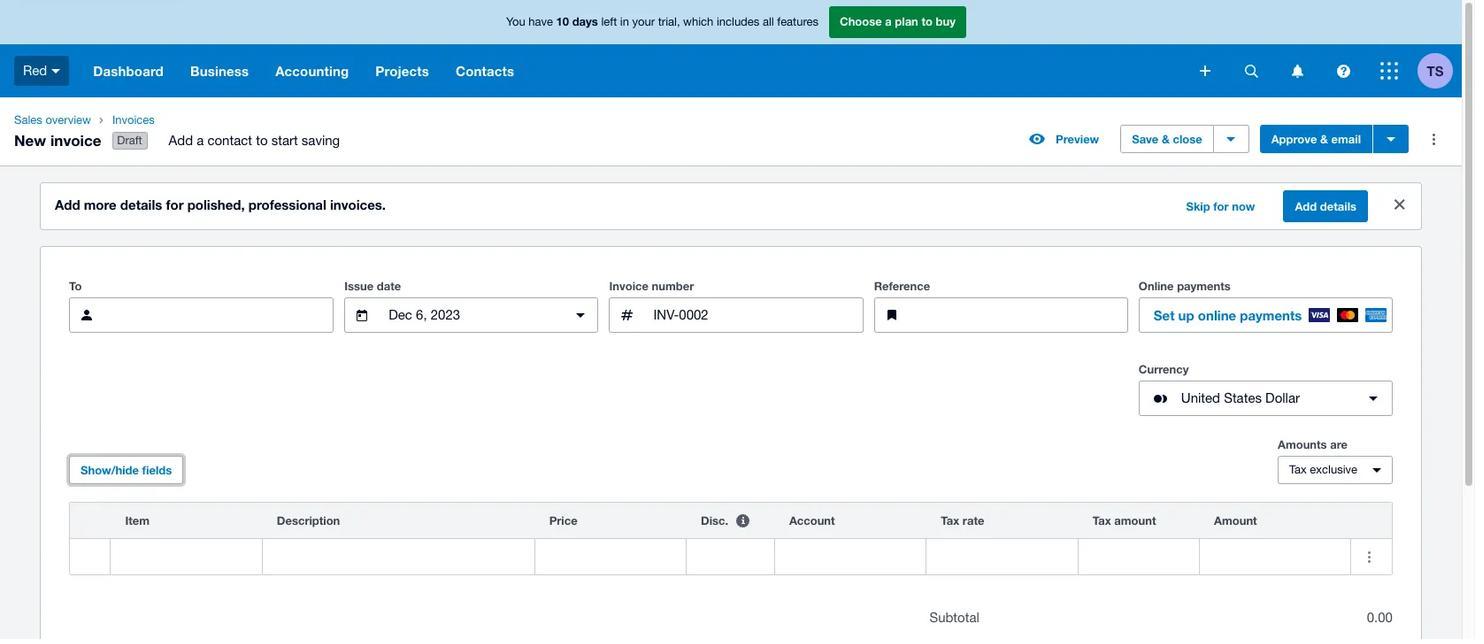 Task type: locate. For each thing, give the bounding box(es) containing it.
0 horizontal spatial svg image
[[52, 69, 60, 73]]

accounting button
[[262, 44, 362, 97]]

new invoice
[[14, 131, 101, 149]]

tax inside popup button
[[1290, 463, 1307, 476]]

1 horizontal spatial details
[[1321, 199, 1357, 213]]

for left now
[[1214, 199, 1229, 213]]

2 horizontal spatial add
[[1296, 199, 1318, 213]]

1 horizontal spatial to
[[922, 14, 933, 29]]

amount
[[1115, 514, 1157, 528]]

united
[[1182, 391, 1221, 406]]

& inside button
[[1162, 132, 1170, 146]]

1 horizontal spatial for
[[1214, 199, 1229, 213]]

Amount field
[[1201, 540, 1352, 574]]

more date options image
[[563, 298, 599, 333]]

Invoice number text field
[[652, 298, 863, 332]]

banner
[[0, 0, 1463, 97]]

0 horizontal spatial &
[[1162, 132, 1170, 146]]

banner containing ts
[[0, 0, 1463, 97]]

saving
[[302, 133, 340, 148]]

for left "polished,"
[[166, 197, 184, 213]]

0.00
[[1368, 610, 1394, 625]]

draft
[[117, 134, 142, 147]]

invoice
[[610, 279, 649, 293]]

tax rate
[[941, 514, 985, 528]]

more invoice options image
[[1417, 121, 1452, 157]]

svg image right red
[[52, 69, 60, 73]]

ts
[[1428, 62, 1444, 78]]

1 vertical spatial to
[[256, 133, 268, 148]]

tax down 'amounts'
[[1290, 463, 1307, 476]]

skip for now
[[1187, 199, 1256, 213]]

accounting
[[275, 63, 349, 79]]

payments inside popup button
[[1241, 307, 1303, 323]]

account
[[790, 514, 836, 528]]

new
[[14, 131, 46, 149]]

svg image
[[1381, 62, 1399, 80], [52, 69, 60, 73]]

close image
[[1383, 187, 1418, 222]]

To text field
[[112, 298, 333, 332]]

add right now
[[1296, 199, 1318, 213]]

to
[[922, 14, 933, 29], [256, 133, 268, 148]]

red button
[[0, 44, 80, 97]]

0 vertical spatial payments
[[1178, 279, 1231, 293]]

0 vertical spatial a
[[886, 14, 892, 29]]

& inside button
[[1321, 132, 1329, 146]]

fields
[[142, 463, 172, 477]]

overview
[[45, 113, 91, 127]]

approve & email
[[1272, 132, 1362, 146]]

1 vertical spatial a
[[197, 133, 204, 148]]

sales overview link
[[7, 112, 98, 129]]

add for add a contact to start saving
[[169, 133, 193, 148]]

tax for tax exclusive
[[1290, 463, 1307, 476]]

payments
[[1178, 279, 1231, 293], [1241, 307, 1303, 323]]

a left the contact
[[197, 133, 204, 148]]

for
[[166, 197, 184, 213], [1214, 199, 1229, 213]]

Reference text field
[[917, 298, 1128, 332]]

details inside button
[[1321, 199, 1357, 213]]

1 & from the left
[[1162, 132, 1170, 146]]

add left more
[[55, 197, 80, 213]]

preview
[[1056, 132, 1100, 146]]

tax left rate
[[941, 514, 960, 528]]

0 horizontal spatial tax
[[941, 514, 960, 528]]

currency
[[1139, 362, 1189, 376]]

invoice line item list element
[[69, 502, 1394, 576]]

now
[[1233, 199, 1256, 213]]

preview button
[[1019, 125, 1110, 153]]

more information on discount image
[[725, 503, 761, 538]]

to for plan
[[922, 14, 933, 29]]

Price field
[[535, 540, 686, 574]]

a for contact
[[197, 133, 204, 148]]

payments up online
[[1178, 279, 1231, 293]]

buy
[[936, 14, 956, 29]]

invoice number
[[610, 279, 694, 293]]

details right more
[[120, 197, 162, 213]]

2 horizontal spatial tax
[[1290, 463, 1307, 476]]

approve & email button
[[1261, 125, 1373, 153]]

add inside button
[[1296, 199, 1318, 213]]

0 horizontal spatial add
[[55, 197, 80, 213]]

1 horizontal spatial &
[[1321, 132, 1329, 146]]

to left start
[[256, 133, 268, 148]]

0 horizontal spatial to
[[256, 133, 268, 148]]

contacts
[[456, 63, 515, 79]]

add
[[169, 133, 193, 148], [55, 197, 80, 213], [1296, 199, 1318, 213]]

set
[[1154, 307, 1175, 323]]

show/hide fields
[[81, 463, 172, 477]]

& left the email
[[1321, 132, 1329, 146]]

more
[[84, 197, 117, 213]]

ts button
[[1418, 44, 1463, 97]]

1 vertical spatial payments
[[1241, 307, 1303, 323]]

1 horizontal spatial tax
[[1093, 514, 1112, 528]]

you have 10 days left in your trial, which includes all features
[[506, 14, 819, 29]]

united states dollar button
[[1139, 381, 1394, 416]]

svg image left ts
[[1381, 62, 1399, 80]]

dashboard link
[[80, 44, 177, 97]]

sales
[[14, 113, 42, 127]]

contact
[[208, 133, 252, 148]]

& right "save" at the right of the page
[[1162, 132, 1170, 146]]

includes
[[717, 15, 760, 29]]

to left buy
[[922, 14, 933, 29]]

svg image
[[1245, 64, 1259, 77], [1292, 64, 1304, 77], [1337, 64, 1351, 77], [1201, 66, 1211, 76]]

add left the contact
[[169, 133, 193, 148]]

details left close icon
[[1321, 199, 1357, 213]]

2 & from the left
[[1321, 132, 1329, 146]]

projects
[[376, 63, 429, 79]]

tax left "amount"
[[1093, 514, 1112, 528]]

1 horizontal spatial add
[[169, 133, 193, 148]]

invoice number element
[[610, 298, 864, 333]]

online
[[1139, 279, 1174, 293]]

save & close
[[1133, 132, 1203, 146]]

disc.
[[701, 514, 729, 528]]

a
[[886, 14, 892, 29], [197, 133, 204, 148]]

online payments
[[1139, 279, 1231, 293]]

more line item options element
[[1352, 503, 1393, 538]]

item
[[125, 514, 150, 528]]

show/hide fields button
[[69, 456, 184, 484]]

issue date
[[345, 279, 401, 293]]

1 horizontal spatial a
[[886, 14, 892, 29]]

issue
[[345, 279, 374, 293]]

0 horizontal spatial for
[[166, 197, 184, 213]]

0 horizontal spatial a
[[197, 133, 204, 148]]

tax
[[1290, 463, 1307, 476], [941, 514, 960, 528], [1093, 514, 1112, 528]]

save & close button
[[1121, 125, 1214, 153]]

payments right online
[[1241, 307, 1303, 323]]

0 vertical spatial to
[[922, 14, 933, 29]]

tax exclusive
[[1290, 463, 1358, 476]]

invoices link
[[105, 112, 354, 129]]

add details button
[[1284, 190, 1369, 222]]

a left plan
[[886, 14, 892, 29]]

add a contact to start saving
[[169, 133, 340, 148]]

a for plan
[[886, 14, 892, 29]]

0 horizontal spatial payments
[[1178, 279, 1231, 293]]

rate
[[963, 514, 985, 528]]

1 horizontal spatial payments
[[1241, 307, 1303, 323]]

&
[[1162, 132, 1170, 146], [1321, 132, 1329, 146]]

tax for tax rate
[[941, 514, 960, 528]]

reference
[[874, 279, 931, 293]]



Task type: vqa. For each thing, say whether or not it's contained in the screenshot.
Disc.
yes



Task type: describe. For each thing, give the bounding box(es) containing it.
email
[[1332, 132, 1362, 146]]

show/hide
[[81, 463, 139, 477]]

to
[[69, 279, 82, 293]]

add for add details
[[1296, 199, 1318, 213]]

states
[[1225, 391, 1263, 406]]

number
[[652, 279, 694, 293]]

invoices.
[[330, 197, 386, 213]]

& for email
[[1321, 132, 1329, 146]]

features
[[778, 15, 819, 29]]

you
[[506, 15, 526, 29]]

in
[[621, 15, 629, 29]]

business button
[[177, 44, 262, 97]]

invoices
[[112, 113, 155, 127]]

set up online payments button
[[1139, 298, 1394, 333]]

amounts are
[[1279, 437, 1348, 452]]

dollar
[[1266, 391, 1301, 406]]

add details
[[1296, 199, 1357, 213]]

subtotal
[[930, 610, 980, 625]]

add more details for polished, professional invoices.
[[55, 197, 386, 213]]

start
[[272, 133, 298, 148]]

exclusive
[[1311, 463, 1358, 476]]

have
[[529, 15, 553, 29]]

more line item options image
[[1352, 539, 1388, 575]]

polished,
[[187, 197, 245, 213]]

approve
[[1272, 132, 1318, 146]]

1 horizontal spatial svg image
[[1381, 62, 1399, 80]]

amount
[[1215, 514, 1258, 528]]

tax exclusive button
[[1279, 456, 1394, 484]]

your
[[633, 15, 655, 29]]

close
[[1174, 132, 1203, 146]]

description
[[277, 514, 340, 528]]

dashboard
[[93, 63, 164, 79]]

add more details for polished, professional invoices. status
[[41, 183, 1422, 229]]

price
[[549, 514, 578, 528]]

up
[[1179, 307, 1195, 323]]

trial,
[[658, 15, 680, 29]]

save
[[1133, 132, 1159, 146]]

set up online payments
[[1154, 307, 1303, 323]]

date
[[377, 279, 401, 293]]

contacts button
[[443, 44, 528, 97]]

professional
[[249, 197, 327, 213]]

red
[[23, 63, 47, 78]]

choose
[[840, 14, 882, 29]]

plan
[[895, 14, 919, 29]]

are
[[1331, 437, 1348, 452]]

add for add more details for polished, professional invoices.
[[55, 197, 80, 213]]

business
[[190, 63, 249, 79]]

tax amount
[[1093, 514, 1157, 528]]

contact element
[[69, 298, 334, 333]]

online
[[1199, 307, 1237, 323]]

Issue date text field
[[387, 298, 556, 332]]

projects button
[[362, 44, 443, 97]]

amounts
[[1279, 437, 1328, 452]]

Description text field
[[263, 540, 534, 574]]

svg image inside red popup button
[[52, 69, 60, 73]]

10
[[557, 14, 569, 29]]

united states dollar
[[1182, 391, 1301, 406]]

invoice
[[50, 131, 101, 149]]

skip for now button
[[1176, 192, 1267, 221]]

skip
[[1187, 199, 1211, 213]]

left
[[602, 15, 617, 29]]

which
[[684, 15, 714, 29]]

all
[[763, 15, 774, 29]]

choose a plan to buy
[[840, 14, 956, 29]]

for inside button
[[1214, 199, 1229, 213]]

days
[[573, 14, 598, 29]]

to for contact
[[256, 133, 268, 148]]

tax for tax amount
[[1093, 514, 1112, 528]]

0 horizontal spatial details
[[120, 197, 162, 213]]

& for close
[[1162, 132, 1170, 146]]



